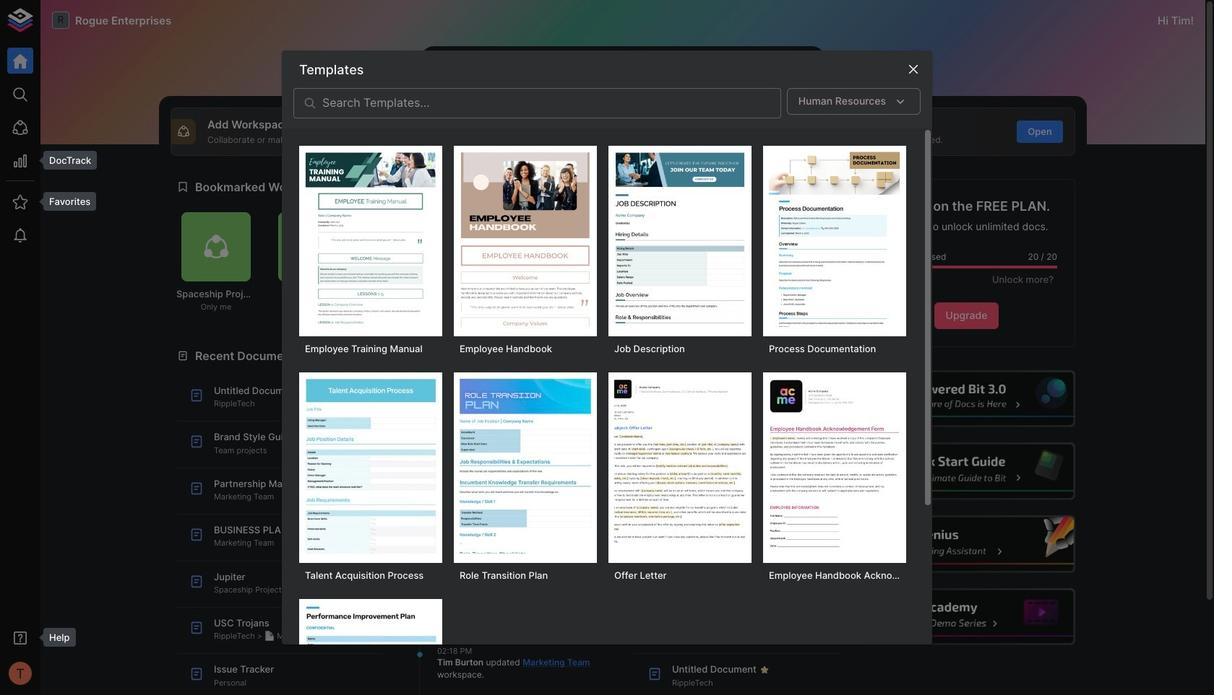 Task type: locate. For each thing, give the bounding box(es) containing it.
dialog
[[282, 51, 932, 696]]

tooltip
[[33, 151, 97, 170], [33, 192, 96, 211], [33, 629, 76, 648]]

2 vertical spatial tooltip
[[33, 629, 76, 648]]

talent acquisition process image
[[305, 379, 437, 554]]

1 tooltip from the top
[[33, 151, 97, 170]]

4 help image from the top
[[858, 589, 1075, 646]]

3 tooltip from the top
[[33, 629, 76, 648]]

1 vertical spatial tooltip
[[33, 192, 96, 211]]

job description image
[[614, 152, 746, 327]]

offer letter image
[[614, 379, 746, 554]]

2 tooltip from the top
[[33, 192, 96, 211]]

help image
[[858, 371, 1075, 428], [858, 443, 1075, 501], [858, 516, 1075, 574], [858, 589, 1075, 646]]

1 help image from the top
[[858, 371, 1075, 428]]

performance improvement plan image
[[305, 606, 437, 696]]

0 vertical spatial tooltip
[[33, 151, 97, 170]]

2 help image from the top
[[858, 443, 1075, 501]]



Task type: describe. For each thing, give the bounding box(es) containing it.
employee handbook acknowledgement form image
[[769, 379, 900, 554]]

Search Templates... text field
[[322, 88, 781, 119]]

employee handbook image
[[460, 152, 591, 327]]

process documentation image
[[769, 152, 900, 327]]

role transition plan image
[[460, 379, 591, 554]]

employee training manual image
[[305, 152, 437, 327]]

3 help image from the top
[[858, 516, 1075, 574]]



Task type: vqa. For each thing, say whether or not it's contained in the screenshot.
make
no



